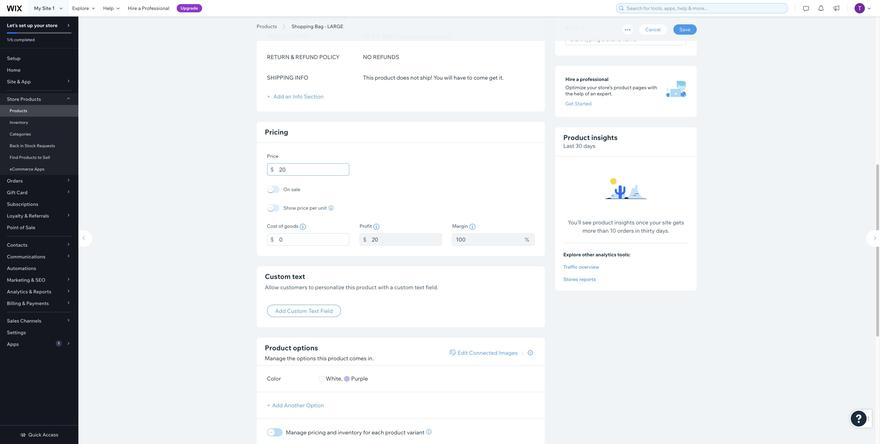 Task type: describe. For each thing, give the bounding box(es) containing it.
1 vertical spatial text
[[415, 284, 425, 291]]

0 horizontal spatial info tooltip image
[[373, 224, 380, 230]]

store products
[[7, 96, 41, 102]]

$ down cost
[[270, 236, 274, 243]]

completed
[[14, 37, 35, 42]]

point of sale
[[7, 225, 35, 231]]

goods
[[284, 223, 298, 230]]

subscriptions link
[[0, 199, 78, 210]]

sale
[[25, 225, 35, 231]]

gift
[[7, 190, 16, 196]]

hire a professional link
[[124, 0, 174, 17]]

images
[[499, 350, 518, 357]]

cancel
[[646, 26, 661, 33]]

save button
[[674, 24, 697, 35]]

allow
[[265, 284, 279, 291]]

channels
[[20, 318, 41, 325]]

analytics
[[596, 252, 617, 258]]

reports
[[579, 277, 596, 283]]

get started link
[[566, 101, 592, 107]]

$ for %
[[363, 236, 367, 243]]

come
[[474, 74, 488, 81]]

no refunds
[[363, 53, 399, 60]]

contacts button
[[0, 240, 78, 251]]

sell
[[43, 155, 50, 160]]

1 horizontal spatial -
[[344, 15, 348, 30]]

x
[[372, 33, 375, 40]]

loyalty & referrals button
[[0, 210, 78, 222]]

30
[[576, 143, 582, 150]]

find products to sell link
[[0, 152, 78, 164]]

each
[[372, 430, 384, 437]]

back
[[10, 143, 19, 149]]

communications
[[7, 254, 45, 260]]

optimize your store's product pages with the help of an expert.
[[566, 85, 657, 97]]

shipping
[[267, 74, 294, 81]]

& for analytics
[[29, 289, 32, 295]]

add for add custom text field
[[275, 308, 286, 315]]

& for loyalty
[[24, 213, 28, 219]]

ecommerce apps link
[[0, 164, 78, 175]]

& for marketing
[[31, 278, 34, 284]]

pricing
[[265, 128, 288, 136]]

%
[[525, 236, 529, 243]]

product inside you'll see product insights once your site gets more than 10 orders in thirty days.
[[593, 220, 613, 226]]

last
[[564, 143, 574, 150]]

a for professional
[[576, 77, 579, 83]]

point of sale link
[[0, 222, 78, 234]]

shopping up product info
[[257, 15, 315, 30]]

product for product options
[[265, 344, 291, 353]]

add for add an info section
[[273, 93, 284, 100]]

your inside the sidebar element
[[34, 22, 44, 29]]

of for point of sale
[[20, 225, 24, 231]]

than
[[597, 228, 609, 235]]

product info
[[267, 33, 309, 40]]

you
[[434, 74, 443, 81]]

access
[[43, 433, 58, 439]]

connected
[[469, 350, 498, 357]]

does
[[397, 74, 409, 81]]

overview
[[579, 265, 599, 271]]

sales channels
[[7, 318, 41, 325]]

hire for hire a professional
[[566, 77, 575, 83]]

more
[[583, 228, 596, 235]]

stores reports
[[564, 277, 596, 283]]

site inside dropdown button
[[7, 79, 16, 85]]

help
[[574, 91, 584, 97]]

0 horizontal spatial large
[[327, 23, 343, 30]]

home link
[[0, 64, 78, 76]]

days
[[584, 143, 596, 150]]

12"
[[363, 33, 371, 40]]

& for return
[[291, 53, 294, 60]]

1 vertical spatial manage
[[286, 430, 307, 437]]

insights inside product insights last 30 days
[[592, 134, 618, 142]]

Start typing a brand name field
[[568, 34, 684, 45]]

10
[[610, 228, 616, 235]]

quick
[[28, 433, 41, 439]]

upgrade
[[181, 6, 198, 11]]

info for product info
[[295, 33, 309, 40]]

optimize
[[566, 85, 586, 91]]

custom text allow customers to personalize this product with a custom text field.
[[265, 273, 438, 291]]

orders
[[7, 178, 23, 184]]

0 horizontal spatial -
[[325, 23, 326, 30]]

analytics & reports button
[[0, 286, 78, 298]]

store
[[46, 22, 58, 29]]

this
[[363, 74, 374, 81]]

the inside product options manage the options this product comes in.
[[287, 356, 296, 362]]

none text field inside shopping bag - large form
[[372, 234, 442, 246]]

home
[[7, 67, 21, 73]]

2 horizontal spatial to
[[467, 74, 473, 81]]

to inside the sidebar element
[[38, 155, 42, 160]]

store products button
[[0, 94, 78, 105]]

marketing & seo
[[7, 278, 45, 284]]

0 vertical spatial apps
[[34, 167, 45, 172]]

product inside optimize your store's product pages with the help of an expert.
[[614, 85, 632, 91]]

traffic
[[564, 265, 578, 271]]

unit
[[318, 205, 327, 211]]

see
[[583, 220, 592, 226]]

0 vertical spatial options
[[293, 344, 318, 353]]

,
[[341, 376, 343, 383]]

cost of goods
[[267, 223, 298, 230]]

return
[[267, 53, 289, 60]]

bag right info
[[317, 15, 341, 30]]

let's
[[7, 22, 18, 29]]

product insights last 30 days
[[564, 134, 618, 150]]

once
[[636, 220, 649, 226]]

this inside product options manage the options this product comes in.
[[317, 356, 327, 362]]

info tooltip image for margin
[[469, 224, 476, 230]]

settings
[[7, 330, 26, 336]]

purple
[[351, 376, 368, 383]]

ecommerce
[[10, 167, 33, 172]]

payments
[[26, 301, 49, 307]]

bag down info
[[315, 23, 324, 30]]

with inside custom text allow customers to personalize this product with a custom text field.
[[378, 284, 389, 291]]

of inside optimize your store's product pages with the help of an expert.
[[585, 91, 590, 97]]

explore for explore other analytics tools:
[[564, 252, 581, 258]]

automations
[[7, 266, 36, 272]]

manage inside product options manage the options this product comes in.
[[265, 356, 286, 362]]

product for product insights
[[564, 134, 590, 142]]

stores reports link
[[564, 277, 689, 283]]

shopping bag - large form
[[75, 0, 880, 445]]

tools:
[[618, 252, 631, 258]]

professional
[[580, 77, 609, 83]]

0 horizontal spatial an
[[285, 93, 292, 100]]

thirty
[[641, 228, 655, 235]]

have
[[454, 74, 466, 81]]

not
[[411, 74, 419, 81]]

settings link
[[0, 327, 78, 339]]



Task type: vqa. For each thing, say whether or not it's contained in the screenshot.
left the Trading
no



Task type: locate. For each thing, give the bounding box(es) containing it.
1 horizontal spatial hire
[[566, 77, 575, 83]]

1 horizontal spatial your
[[587, 85, 597, 91]]

comes
[[350, 356, 367, 362]]

this right personalize
[[346, 284, 355, 291]]

products up 'ecommerce apps'
[[19, 155, 37, 160]]

0 horizontal spatial info tooltip image
[[300, 224, 306, 230]]

analytics & reports
[[7, 289, 51, 295]]

margin
[[452, 223, 468, 230]]

with inside optimize your store's product pages with the help of an expert.
[[648, 85, 657, 91]]

explore
[[72, 5, 89, 11], [564, 252, 581, 258]]

explore inside shopping bag - large form
[[564, 252, 581, 258]]

save
[[680, 26, 691, 33]]

of inside the sidebar element
[[20, 225, 24, 231]]

$ for on sale
[[270, 166, 274, 173]]

insights up orders
[[615, 220, 635, 226]]

your down "professional"
[[587, 85, 597, 91]]

manage pricing and inventory for each product variant
[[286, 430, 425, 437]]

0 horizontal spatial 1
[[52, 5, 55, 11]]

hire up optimize in the top of the page
[[566, 77, 575, 83]]

help
[[103, 5, 114, 11]]

other
[[582, 252, 595, 258]]

add custom text field
[[275, 308, 333, 315]]

0 vertical spatial add
[[273, 93, 284, 100]]

& left seo on the bottom
[[31, 278, 34, 284]]

1 vertical spatial explore
[[564, 252, 581, 258]]

1 horizontal spatial of
[[279, 223, 283, 230]]

a inside 'link'
[[138, 5, 141, 11]]

site right my
[[42, 5, 51, 11]]

field.
[[426, 284, 438, 291]]

$ down price
[[270, 166, 274, 173]]

info tooltip image right the margin
[[469, 224, 476, 230]]

1 vertical spatial options
[[297, 356, 316, 362]]

& inside popup button
[[22, 301, 25, 307]]

Search for tools, apps, help & more... field
[[625, 3, 786, 13]]

0 vertical spatial this
[[346, 284, 355, 291]]

1 vertical spatial info tooltip image
[[426, 430, 432, 436]]

app
[[21, 79, 31, 85]]

a for professional
[[138, 5, 141, 11]]

0 horizontal spatial this
[[317, 356, 327, 362]]

pages
[[633, 85, 647, 91]]

&
[[291, 53, 294, 60], [17, 79, 20, 85], [24, 213, 28, 219], [31, 278, 34, 284], [29, 289, 32, 295], [22, 301, 25, 307]]

products inside find products to sell link
[[19, 155, 37, 160]]

products inside store products dropdown button
[[20, 96, 41, 102]]

subscriptions
[[7, 202, 38, 208]]

large up x
[[350, 15, 392, 30]]

products right store
[[20, 96, 41, 102]]

product
[[267, 33, 294, 40]]

0 horizontal spatial site
[[7, 79, 16, 85]]

product inside product options manage the options this product comes in.
[[328, 356, 348, 362]]

add down shipping
[[273, 93, 284, 100]]

you'll
[[568, 220, 581, 226]]

0 horizontal spatial apps
[[7, 342, 19, 348]]

1 down settings link
[[58, 342, 60, 346]]

& right return
[[291, 53, 294, 60]]

on sale
[[284, 187, 300, 193]]

products up product
[[257, 23, 277, 30]]

variant
[[407, 430, 425, 437]]

loyalty
[[7, 213, 23, 219]]

to
[[467, 74, 473, 81], [38, 155, 42, 160], [309, 284, 314, 291]]

for
[[363, 430, 371, 437]]

hire inside shopping bag - large form
[[566, 77, 575, 83]]

2 horizontal spatial a
[[576, 77, 579, 83]]

additional info sections
[[267, 15, 347, 21]]

0 vertical spatial info
[[295, 33, 309, 40]]

apps down 'settings'
[[7, 342, 19, 348]]

return & refund policy
[[267, 53, 340, 60]]

& left reports
[[29, 289, 32, 295]]

1 vertical spatial a
[[576, 77, 579, 83]]

None text field
[[372, 234, 442, 246]]

a left custom
[[390, 284, 393, 291]]

policy
[[319, 53, 340, 60]]

info tooltip image right goods
[[300, 224, 306, 230]]

None text field
[[279, 164, 349, 176], [279, 234, 349, 246], [452, 234, 522, 246], [279, 164, 349, 176], [279, 234, 349, 246], [452, 234, 522, 246]]

0 vertical spatial hire
[[128, 5, 137, 11]]

& for site
[[17, 79, 20, 85]]

to right have
[[467, 74, 473, 81]]

add
[[273, 93, 284, 100], [275, 308, 286, 315], [272, 403, 283, 410]]

1 inside the sidebar element
[[58, 342, 60, 346]]

1 horizontal spatial this
[[346, 284, 355, 291]]

let's set up your store
[[7, 22, 58, 29]]

to right customers
[[309, 284, 314, 291]]

expert.
[[597, 91, 613, 97]]

back in stock requests link
[[0, 140, 78, 152]]

2 vertical spatial your
[[650, 220, 661, 226]]

1 vertical spatial this
[[317, 356, 327, 362]]

color
[[267, 376, 281, 383]]

0 vertical spatial info tooltip image
[[373, 224, 380, 230]]

add for add another option
[[272, 403, 283, 410]]

0 vertical spatial manage
[[265, 356, 286, 362]]

explore left help
[[72, 5, 89, 11]]

0 vertical spatial product
[[564, 134, 590, 142]]

info up add an info section at the left
[[295, 74, 308, 81]]

1 vertical spatial with
[[378, 284, 389, 291]]

info tooltip image right profit at the bottom of the page
[[373, 224, 380, 230]]

1 horizontal spatial explore
[[564, 252, 581, 258]]

1 right my
[[52, 5, 55, 11]]

& inside shopping bag - large form
[[291, 53, 294, 60]]

your inside optimize your store's product pages with the help of an expert.
[[587, 85, 597, 91]]

0 horizontal spatial products link
[[0, 105, 78, 117]]

hire
[[128, 5, 137, 11], [566, 77, 575, 83]]

custom left the text
[[287, 308, 307, 315]]

site & app button
[[0, 76, 78, 88]]

get
[[566, 101, 574, 107]]

in
[[20, 143, 24, 149], [635, 228, 640, 235]]

2 info tooltip image from the left
[[469, 224, 476, 230]]

referrals
[[29, 213, 49, 219]]

manage up color
[[265, 356, 286, 362]]

1 vertical spatial custom
[[287, 308, 307, 315]]

with right pages
[[648, 85, 657, 91]]

& left app
[[17, 79, 20, 85]]

ship!
[[420, 74, 432, 81]]

& right the loyalty
[[24, 213, 28, 219]]

manage left pricing on the bottom of page
[[286, 430, 307, 437]]

edit option link image
[[450, 351, 457, 356]]

1 vertical spatial info
[[295, 74, 308, 81]]

ecommerce apps
[[10, 167, 45, 172]]

a inside custom text allow customers to personalize this product with a custom text field.
[[390, 284, 393, 291]]

sale
[[291, 187, 300, 193]]

1 horizontal spatial 1
[[58, 342, 60, 346]]

product inside custom text allow customers to personalize this product with a custom text field.
[[356, 284, 377, 291]]

0 horizontal spatial your
[[34, 22, 44, 29]]

of right help
[[585, 91, 590, 97]]

0 horizontal spatial the
[[287, 356, 296, 362]]

2 horizontal spatial of
[[585, 91, 590, 97]]

set
[[19, 22, 26, 29]]

products up inventory
[[10, 108, 27, 113]]

1 horizontal spatial to
[[309, 284, 314, 291]]

1 horizontal spatial products link
[[253, 23, 280, 30]]

0 vertical spatial to
[[467, 74, 473, 81]]

add custom text field button
[[267, 305, 341, 318]]

products link up product
[[253, 23, 280, 30]]

0 vertical spatial 1
[[52, 5, 55, 11]]

setup
[[7, 55, 21, 62]]

0 vertical spatial custom
[[265, 273, 291, 281]]

add left another
[[272, 403, 283, 410]]

text up customers
[[292, 273, 305, 281]]

product inside product options manage the options this product comes in.
[[265, 344, 291, 353]]

0 horizontal spatial text
[[292, 273, 305, 281]]

a left professional
[[138, 5, 141, 11]]

per
[[310, 205, 317, 211]]

explore up traffic
[[564, 252, 581, 258]]

1 vertical spatial product
[[265, 344, 291, 353]]

1 vertical spatial in
[[635, 228, 640, 235]]

and
[[327, 430, 337, 437]]

of left sale
[[20, 225, 24, 231]]

of right cost
[[279, 223, 283, 230]]

8"
[[376, 33, 381, 40]]

info tooltip image
[[300, 224, 306, 230], [469, 224, 476, 230]]

inventory
[[338, 430, 362, 437]]

add down allow
[[275, 308, 286, 315]]

customers
[[280, 284, 307, 291]]

in inside you'll see product insights once your site gets more than 10 orders in thirty days.
[[635, 228, 640, 235]]

to left sell
[[38, 155, 42, 160]]

0 vertical spatial insights
[[592, 134, 618, 142]]

an left expert.
[[591, 91, 596, 97]]

0 horizontal spatial product
[[265, 344, 291, 353]]

back in stock requests
[[10, 143, 55, 149]]

1 info tooltip image from the left
[[300, 224, 306, 230]]

0 horizontal spatial hire
[[128, 5, 137, 11]]

quick access
[[28, 433, 58, 439]]

billing & payments
[[7, 301, 49, 307]]

large down sections
[[327, 23, 343, 30]]

to inside custom text allow customers to personalize this product with a custom text field.
[[309, 284, 314, 291]]

0 vertical spatial explore
[[72, 5, 89, 11]]

loyalty & referrals
[[7, 213, 49, 219]]

1 vertical spatial apps
[[7, 342, 19, 348]]

product options manage the options this product comes in.
[[265, 344, 374, 362]]

categories
[[10, 132, 31, 137]]

& for billing
[[22, 301, 25, 307]]

apps down find products to sell link
[[34, 167, 45, 172]]

custom inside button
[[287, 308, 307, 315]]

my
[[34, 5, 41, 11]]

info
[[304, 15, 317, 21]]

natural
[[414, 33, 433, 40]]

1 horizontal spatial info tooltip image
[[469, 224, 476, 230]]

text left field.
[[415, 284, 425, 291]]

2 vertical spatial add
[[272, 403, 283, 410]]

1 vertical spatial add
[[275, 308, 286, 315]]

1 vertical spatial to
[[38, 155, 42, 160]]

1 vertical spatial insights
[[615, 220, 635, 226]]

your right 'up'
[[34, 22, 44, 29]]

an inside optimize your store's product pages with the help of an expert.
[[591, 91, 596, 97]]

shopping down additional info sections
[[292, 23, 314, 30]]

1 horizontal spatial text
[[415, 284, 425, 291]]

1 vertical spatial site
[[7, 79, 16, 85]]

hire right the help button
[[128, 5, 137, 11]]

1 horizontal spatial the
[[566, 91, 573, 97]]

with left custom
[[378, 284, 389, 291]]

2 horizontal spatial your
[[650, 220, 661, 226]]

help button
[[99, 0, 124, 17]]

in inside the sidebar element
[[20, 143, 24, 149]]

0 horizontal spatial to
[[38, 155, 42, 160]]

upgrade button
[[177, 4, 202, 12]]

insights inside you'll see product insights once your site gets more than 10 orders in thirty days.
[[615, 220, 635, 226]]

bag
[[317, 15, 341, 30], [315, 23, 324, 30]]

1 horizontal spatial with
[[648, 85, 657, 91]]

the inside optimize your store's product pages with the help of an expert.
[[566, 91, 573, 97]]

bag
[[383, 33, 394, 40]]

1 horizontal spatial large
[[350, 15, 392, 30]]

products link
[[253, 23, 280, 30], [0, 105, 78, 117]]

2 vertical spatial a
[[390, 284, 393, 291]]

12" x 8" bag  cotton  natural flavors
[[363, 33, 452, 40]]

another
[[284, 403, 305, 410]]

cancel button
[[639, 24, 667, 35]]

0 vertical spatial a
[[138, 5, 141, 11]]

info tooltip image
[[373, 224, 380, 230], [426, 430, 432, 436]]

large
[[350, 15, 392, 30], [327, 23, 343, 30]]

products
[[257, 23, 277, 30], [20, 96, 41, 102], [10, 108, 27, 113], [19, 155, 37, 160]]

analytics
[[7, 289, 28, 295]]

2 vertical spatial to
[[309, 284, 314, 291]]

1 vertical spatial 1
[[58, 342, 60, 346]]

1 horizontal spatial info tooltip image
[[426, 430, 432, 436]]

of for cost of goods
[[279, 223, 283, 230]]

0 vertical spatial site
[[42, 5, 51, 11]]

marketing
[[7, 278, 30, 284]]

product inside product insights last 30 days
[[564, 134, 590, 142]]

it.
[[499, 74, 504, 81]]

your up thirty
[[650, 220, 661, 226]]

hire inside hire a professional 'link'
[[128, 5, 137, 11]]

$ down profit at the bottom of the page
[[363, 236, 367, 243]]

1 horizontal spatial a
[[390, 284, 393, 291]]

custom inside custom text allow customers to personalize this product with a custom text field.
[[265, 273, 291, 281]]

insights up days
[[592, 134, 618, 142]]

& right 'billing'
[[22, 301, 25, 307]]

custom up allow
[[265, 273, 291, 281]]

categories link
[[0, 129, 78, 140]]

0 horizontal spatial a
[[138, 5, 141, 11]]

info tooltip image right variant
[[426, 430, 432, 436]]

product up color
[[265, 344, 291, 353]]

0 horizontal spatial of
[[20, 225, 24, 231]]

sidebar element
[[0, 17, 78, 445]]

this up white
[[317, 356, 327, 362]]

cost
[[267, 223, 278, 230]]

info for shipping info
[[295, 74, 308, 81]]

0 vertical spatial products link
[[253, 23, 280, 30]]

1 vertical spatial hire
[[566, 77, 575, 83]]

1 horizontal spatial an
[[591, 91, 596, 97]]

0 vertical spatial your
[[34, 22, 44, 29]]

additional
[[267, 15, 302, 21]]

store
[[7, 96, 19, 102]]

0 horizontal spatial with
[[378, 284, 389, 291]]

in right back
[[20, 143, 24, 149]]

find
[[10, 155, 18, 160]]

1 horizontal spatial apps
[[34, 167, 45, 172]]

site down 'home'
[[7, 79, 16, 85]]

1 horizontal spatial site
[[42, 5, 51, 11]]

1 horizontal spatial in
[[635, 228, 640, 235]]

your inside you'll see product insights once your site gets more than 10 orders in thirty days.
[[650, 220, 661, 226]]

hire a professional
[[566, 77, 609, 83]]

option
[[306, 403, 324, 410]]

products inside shopping bag - large form
[[257, 23, 277, 30]]

site
[[662, 220, 672, 226]]

products link down 'store products'
[[0, 105, 78, 117]]

0 horizontal spatial in
[[20, 143, 24, 149]]

in down once
[[635, 228, 640, 235]]

get
[[489, 74, 498, 81]]

product up 30 on the top of page
[[564, 134, 590, 142]]

0 vertical spatial in
[[20, 143, 24, 149]]

your
[[34, 22, 44, 29], [587, 85, 597, 91], [650, 220, 661, 226]]

info down additional info sections
[[295, 33, 309, 40]]

0 vertical spatial with
[[648, 85, 657, 91]]

1 vertical spatial your
[[587, 85, 597, 91]]

an left the 'info'
[[285, 93, 292, 100]]

on
[[284, 187, 290, 193]]

pricing
[[308, 430, 326, 437]]

0 vertical spatial text
[[292, 273, 305, 281]]

info tooltip image for cost of goods
[[300, 224, 306, 230]]

hire for hire a professional
[[128, 5, 137, 11]]

1 horizontal spatial product
[[564, 134, 590, 142]]

1 vertical spatial products link
[[0, 105, 78, 117]]

this inside custom text allow customers to personalize this product with a custom text field.
[[346, 284, 355, 291]]

a up optimize in the top of the page
[[576, 77, 579, 83]]

with
[[648, 85, 657, 91], [378, 284, 389, 291]]

1 vertical spatial the
[[287, 356, 296, 362]]

product
[[564, 134, 590, 142], [265, 344, 291, 353]]

0 vertical spatial the
[[566, 91, 573, 97]]

0 horizontal spatial explore
[[72, 5, 89, 11]]

point
[[7, 225, 19, 231]]

explore for explore
[[72, 5, 89, 11]]



